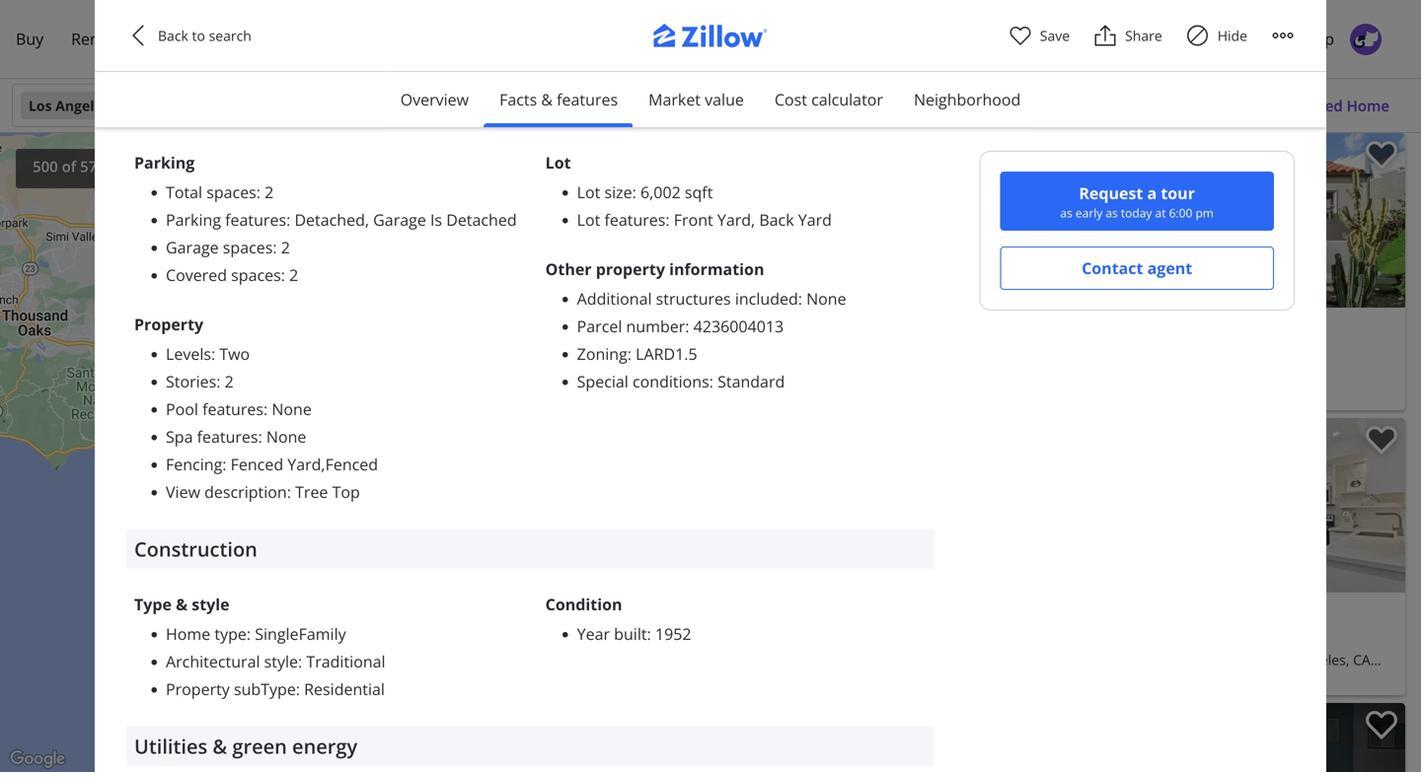 Task type: locate. For each thing, give the bounding box(es) containing it.
2 horizontal spatial &
[[541, 89, 553, 110]]

0 vertical spatial home
[[186, 28, 231, 49]]

0 horizontal spatial chevron down image
[[521, 98, 537, 114]]

1 horizontal spatial 1 hour ago
[[1071, 143, 1133, 159]]

none down 6.65m link
[[266, 426, 306, 448]]

conditions
[[633, 371, 709, 392]]

heating
[[134, 10, 196, 31], [166, 39, 223, 61]]

ca right 'angeles,'
[[1353, 651, 1371, 670]]

1 vertical spatial ago
[[754, 713, 775, 730]]

penmar
[[740, 366, 791, 384]]

overview button
[[385, 72, 485, 127]]

4236004013
[[694, 316, 784, 337]]

0 horizontal spatial hour
[[723, 713, 751, 730]]

hour for property images, use arrow keys to navigate, image 1 of 26 group
[[723, 713, 751, 730]]

advertise link
[[1188, 16, 1285, 62]]

chevron down image
[[521, 98, 537, 114], [706, 98, 722, 114]]

hour right minus image
[[723, 713, 751, 730]]

0 vertical spatial 1
[[1289, 96, 1297, 116]]

of right 500
[[62, 156, 76, 177]]

0 vertical spatial hour
[[1081, 143, 1109, 159]]

1 horizontal spatial property images, use arrow keys to navigate, image 1 of 22 group
[[1055, 704, 1406, 773]]

zoning
[[577, 343, 628, 365]]

2446 penmar ave, venice, ca 90291 pardee properties, paige ogden dre # 02060052
[[705, 366, 941, 401]]

0 horizontal spatial property images, use arrow keys to navigate, image 1 of 22 group
[[697, 133, 1047, 312]]

a for request
[[1148, 183, 1157, 204]]

0 horizontal spatial chevron down image
[[395, 98, 411, 114]]

venice,
[[825, 366, 871, 384]]

share image
[[1094, 24, 1118, 47]]

as left early
[[1061, 205, 1073, 221]]

property down architectural
[[166, 679, 230, 700]]

90048
[[1063, 675, 1103, 693]]

help
[[1300, 28, 1335, 49]]

& left green at the bottom left
[[213, 733, 227, 760]]

angeles
[[55, 96, 109, 115]]

2 chevron right image from the left
[[1372, 209, 1396, 232]]

home loans
[[186, 28, 278, 49]]

los right 101,
[[1270, 651, 1292, 670]]

0 horizontal spatial back
[[158, 26, 188, 45]]

main navigation
[[0, 0, 1421, 79]]

utilities & green energy
[[134, 733, 358, 760]]

1 vertical spatial back
[[759, 209, 794, 230]]

6,002
[[641, 181, 681, 203]]

condition
[[546, 594, 622, 615]]

los left angeles
[[29, 96, 52, 115]]

1 right minus image
[[713, 713, 720, 730]]

0 horizontal spatial a
[[625, 761, 630, 773]]

back left yard
[[759, 209, 794, 230]]

features inside heating heating features
[[227, 39, 288, 61]]

garage left the "is"
[[373, 209, 426, 230]]

none right included
[[807, 288, 847, 309]]

0 horizontal spatial of
[[62, 156, 76, 177]]

home inside 'link'
[[1347, 96, 1390, 116]]

lot
[[546, 152, 571, 173], [577, 181, 601, 203], [577, 209, 601, 230]]

as
[[1061, 205, 1073, 221], [1106, 205, 1118, 221]]

1 vertical spatial property images, use arrow keys to navigate, image 1 of 22 group
[[1055, 704, 1406, 773]]

of for terms
[[554, 761, 563, 773]]

0 vertical spatial property
[[134, 314, 203, 335]]

front
[[674, 209, 713, 230]]

property up levels
[[134, 314, 203, 335]]

1 vertical spatial &
[[176, 594, 188, 615]]

1 horizontal spatial a
[[1148, 183, 1157, 204]]

1 vertical spatial save this home image
[[1366, 426, 1398, 455]]

chevron right image for 2446 penmar ave, venice, ca 90291 image
[[1014, 209, 1037, 232]]

& right the type
[[176, 594, 188, 615]]

2 vertical spatial 1
[[713, 713, 720, 730]]

homes
[[118, 156, 166, 177]]

share
[[1125, 26, 1163, 45]]

1 horizontal spatial of
[[554, 761, 563, 773]]

2 inside property levels : two stories : 2 pool features : none spa features : none fencing : fenced yard,fenced view description : tree top
[[225, 371, 234, 392]]

additional
[[577, 288, 652, 309]]

0 vertical spatial los
[[29, 96, 52, 115]]

cost
[[775, 89, 807, 110]]

1 vertical spatial chevron left image
[[707, 209, 730, 232]]

spaces up covered
[[223, 237, 273, 258]]

1 horizontal spatial chevron down image
[[706, 98, 722, 114]]

2446
[[705, 366, 736, 384]]

0 vertical spatial 1 hour ago
[[1071, 143, 1133, 159]]

as down request at the top
[[1106, 205, 1118, 221]]

garage up covered
[[166, 237, 219, 258]]

1 horizontal spatial &
[[213, 733, 227, 760]]

321 s san vicente blvd apt 101, los angeles, ca 90048 link
[[1063, 649, 1398, 693]]

ave,
[[794, 366, 821, 384]]

property images, use arrow keys to navigate, image 1 of 31 group
[[1055, 419, 1406, 598]]

property
[[596, 258, 665, 280]]

value
[[705, 89, 744, 110]]

0 horizontal spatial chevron right image
[[1014, 209, 1037, 232]]

0 vertical spatial of
[[62, 156, 76, 177]]

chevron left image right rent
[[126, 24, 150, 47]]

hour
[[1081, 143, 1109, 159], [723, 713, 751, 730]]

chevron left image inside the 'property images, use arrow keys to navigate, image 1 of 22' group
[[707, 209, 730, 232]]

2 horizontal spatial chevron down image
[[979, 98, 995, 114]]

chevron right image
[[1372, 494, 1396, 518]]

angeles,
[[1296, 651, 1350, 670]]

ago for property images, use arrow keys to navigate, image 1 of 26 group
[[754, 713, 775, 730]]

of
[[62, 156, 76, 177], [554, 761, 563, 773]]

other
[[546, 258, 592, 280]]

:
[[709, 12, 713, 33], [256, 181, 261, 203], [632, 181, 637, 203], [286, 209, 290, 230], [666, 209, 670, 230], [273, 237, 277, 258], [281, 264, 285, 286], [798, 288, 803, 309], [685, 316, 690, 337], [211, 343, 215, 365], [628, 343, 632, 365], [216, 371, 221, 392], [709, 371, 714, 392], [264, 399, 268, 420], [258, 426, 262, 448], [222, 454, 227, 475], [287, 482, 291, 503], [247, 624, 251, 645], [647, 624, 651, 645], [298, 651, 302, 673], [296, 679, 300, 700]]

2 vertical spatial &
[[213, 733, 227, 760]]

2 horizontal spatial 1
[[1289, 96, 1297, 116]]

chevron left image down the sqft
[[707, 209, 730, 232]]

property images, use arrow keys to navigate, image 1 of 26 group
[[697, 704, 1047, 773]]

facts
[[500, 89, 537, 110]]

1 horizontal spatial style
[[264, 651, 298, 673]]

1 horizontal spatial as
[[1106, 205, 1118, 221]]

terms of use link
[[524, 761, 582, 773]]

1 vertical spatial 1 hour ago
[[713, 713, 775, 730]]

& inside type & style home type : singlefamily architectural style : traditional property subtype : residential
[[176, 594, 188, 615]]

property images, use arrow keys to navigate, image 1 of 41 group
[[1055, 0, 1406, 7]]

style up subtype
[[264, 651, 298, 673]]

& inside button
[[541, 89, 553, 110]]

1 horizontal spatial los
[[1270, 651, 1292, 670]]

ca up '#'
[[874, 366, 892, 384]]

0 horizontal spatial 1 hour ago
[[713, 713, 775, 730]]

chevron down image
[[395, 98, 411, 114], [860, 98, 876, 114], [979, 98, 995, 114]]

0 horizontal spatial &
[[176, 594, 188, 615]]

overview
[[400, 89, 469, 110]]

early
[[1076, 205, 1103, 221]]

2 vertical spatial ca
[[1353, 651, 1371, 670]]

pool
[[166, 399, 198, 420]]

1 vertical spatial a
[[625, 761, 630, 773]]

spaces right total
[[207, 181, 256, 203]]

spaces right covered
[[231, 264, 281, 286]]

2 chevron down image from the left
[[706, 98, 722, 114]]

0 horizontal spatial los
[[29, 96, 52, 115]]

none up fenced
[[272, 399, 312, 420]]

&
[[541, 89, 553, 110], [176, 594, 188, 615], [213, 733, 227, 760]]

0 vertical spatial save this home image
[[1366, 141, 1398, 170]]

parking down total
[[166, 209, 221, 230]]

1 horizontal spatial 1
[[1071, 143, 1078, 159]]

chevron right image for 2831 virginia rd, los angeles, ca 90016 image
[[1372, 209, 1396, 232]]

0 vertical spatial ca
[[113, 96, 131, 115]]

0 horizontal spatial ca
[[113, 96, 131, 115]]

2586 lake view ave, los angeles, ca 90039 image
[[697, 419, 1047, 593]]

more image
[[1271, 24, 1295, 47]]

ogden
[[833, 388, 863, 401]]

shortcuts
[[322, 761, 364, 773]]

1 hour ago for property images, use arrow keys to navigate, image 1 of 38 group
[[1071, 143, 1133, 159]]

hour for property images, use arrow keys to navigate, image 1 of 38 group
[[1081, 143, 1109, 159]]

#
[[887, 388, 894, 401]]

market
[[649, 89, 701, 110]]

1 vertical spatial hour
[[723, 713, 751, 730]]

1 horizontal spatial chevron left image
[[707, 209, 730, 232]]

s
[[1090, 651, 1098, 670]]

save this home image
[[1008, 141, 1039, 170]]

0 vertical spatial &
[[541, 89, 553, 110]]

property
[[134, 314, 203, 335], [166, 679, 230, 700]]

1 vertical spatial property
[[166, 679, 230, 700]]

0 vertical spatial a
[[1148, 183, 1157, 204]]

built
[[614, 624, 647, 645]]

property inside type & style home type : singlefamily architectural style : traditional property subtype : residential
[[166, 679, 230, 700]]

chevron right image inside the 'property images, use arrow keys to navigate, image 1 of 22' group
[[1014, 209, 1037, 232]]

of left use
[[554, 761, 563, 773]]

map region
[[0, 0, 800, 773]]

1 vertical spatial ca
[[874, 366, 892, 384]]

1
[[1289, 96, 1297, 116], [1071, 143, 1078, 159], [713, 713, 720, 730]]

0 horizontal spatial ago
[[754, 713, 775, 730]]

a for report
[[625, 761, 630, 773]]

1 horizontal spatial ca
[[874, 366, 892, 384]]

1 horizontal spatial chevron down image
[[860, 98, 876, 114]]

error
[[655, 761, 675, 773]]

1 vertical spatial of
[[554, 761, 563, 773]]

heart image
[[1009, 24, 1032, 47]]

0 vertical spatial ago
[[1112, 143, 1133, 159]]

hour up request at the top
[[1081, 143, 1109, 159]]

included
[[735, 288, 798, 309]]

©2023
[[420, 761, 449, 773]]

1 vertical spatial 1
[[1071, 143, 1078, 159]]

chevron right image
[[1014, 209, 1037, 232], [1372, 209, 1396, 232]]

0 horizontal spatial style
[[192, 594, 230, 615]]

1 vertical spatial parking
[[166, 209, 221, 230]]

0 horizontal spatial chevron left image
[[126, 24, 150, 47]]

back
[[158, 26, 188, 45], [759, 209, 794, 230]]

1 left saved
[[1289, 96, 1297, 116]]

property images, use arrow keys to navigate, image 1 of 22 group
[[697, 133, 1047, 312], [1055, 704, 1406, 773]]

save this home image
[[1366, 141, 1398, 170], [1366, 426, 1398, 455], [1366, 712, 1398, 741]]

chevron left image
[[126, 24, 150, 47], [707, 209, 730, 232]]

detached
[[446, 209, 517, 230]]

ca inside filters element
[[113, 96, 131, 115]]

2 vertical spatial spaces
[[231, 264, 281, 286]]

spaces
[[207, 181, 256, 203], [223, 237, 273, 258], [231, 264, 281, 286]]

2831 virginia rd, los angeles, ca 90016 image
[[1055, 133, 1406, 308]]

0 horizontal spatial as
[[1061, 205, 1073, 221]]

saved
[[1301, 96, 1343, 116]]

: inside "condition year built : 1952"
[[647, 624, 651, 645]]

style up the type
[[192, 594, 230, 615]]

home inside type & style home type : singlefamily architectural style : traditional property subtype : residential
[[166, 624, 210, 645]]

1 hour ago for property images, use arrow keys to navigate, image 1 of 26 group
[[713, 713, 775, 730]]

market value
[[649, 89, 744, 110]]

0 vertical spatial garage
[[373, 209, 426, 230]]

today
[[1121, 205, 1152, 221]]

rent link
[[57, 16, 119, 62]]

1 chevron right image from the left
[[1014, 209, 1037, 232]]

2 vertical spatial home
[[166, 624, 210, 645]]

remove boundary
[[500, 159, 626, 178]]

construction
[[134, 536, 258, 563]]

help link
[[1287, 16, 1348, 62]]

save
[[1040, 26, 1070, 45]]

& right "facts"
[[541, 89, 553, 110]]

pardee
[[705, 388, 741, 401]]

sell
[[133, 28, 158, 49]]

0 vertical spatial lot
[[546, 152, 571, 173]]

parking up total
[[134, 152, 195, 173]]

0 horizontal spatial garage
[[166, 237, 219, 258]]

1 horizontal spatial back
[[759, 209, 794, 230]]

2 horizontal spatial ca
[[1353, 651, 1371, 670]]

architectural
[[166, 651, 260, 673]]

6:00
[[1169, 205, 1193, 221]]

singlefamily
[[255, 624, 346, 645]]

a up at
[[1148, 183, 1157, 204]]

back left to
[[158, 26, 188, 45]]

1 vertical spatial los
[[1270, 651, 1292, 670]]

2 vertical spatial save this home image
[[1366, 712, 1398, 741]]

blvd
[[1180, 651, 1208, 670]]

1 right save this home icon
[[1071, 143, 1078, 159]]

1 vertical spatial home
[[1347, 96, 1390, 116]]

1 vertical spatial spaces
[[223, 237, 273, 258]]

home
[[186, 28, 231, 49], [1347, 96, 1390, 116], [166, 624, 210, 645]]

0 vertical spatial property images, use arrow keys to navigate, image 1 of 22 group
[[697, 133, 1047, 312]]

1 horizontal spatial chevron right image
[[1372, 209, 1396, 232]]

ca right angeles
[[113, 96, 131, 115]]

a left the map
[[625, 761, 630, 773]]

standard
[[718, 371, 785, 392]]

home inside "main" navigation
[[186, 28, 231, 49]]

ca inside '321 s san vicente blvd apt 101, los angeles, ca 90048'
[[1353, 651, 1371, 670]]

features inside lot lot size : 6,002 sqft lot features : front yard, back yard
[[605, 209, 666, 230]]

0 vertical spatial back
[[158, 26, 188, 45]]

1 horizontal spatial hour
[[1081, 143, 1109, 159]]

0 vertical spatial chevron left image
[[126, 24, 150, 47]]

0 horizontal spatial 1
[[713, 713, 720, 730]]

los inside filters element
[[29, 96, 52, 115]]

1 horizontal spatial ago
[[1112, 143, 1133, 159]]

a inside request a tour as early as today at 6:00 pm
[[1148, 183, 1157, 204]]

type
[[134, 594, 172, 615]]



Task type: describe. For each thing, give the bounding box(es) containing it.
2446 penmar ave, venice, ca 90291 image
[[697, 133, 1047, 308]]

hide image
[[1186, 24, 1210, 47]]

cost calculator button
[[759, 72, 899, 127]]

zillow logo image
[[632, 24, 790, 58]]

parcel
[[577, 316, 622, 337]]

321 s san vicente blvd apt 101, los angeles, ca 90048 image
[[1055, 419, 1406, 593]]

terms
[[524, 761, 552, 773]]

save button
[[1009, 24, 1070, 47]]

buy link
[[2, 16, 57, 62]]

1 vertical spatial heating
[[166, 39, 223, 61]]

1 inside 'link'
[[1289, 96, 1297, 116]]

los inside '321 s san vicente blvd apt 101, los angeles, ca 90048'
[[1270, 651, 1292, 670]]

1 vertical spatial garage
[[166, 237, 219, 258]]

skip link list tab list
[[385, 72, 1037, 128]]

fireplace features : none
[[577, 12, 757, 33]]

tour
[[1161, 183, 1195, 204]]

3 save this home image from the top
[[1366, 712, 1398, 741]]

90291
[[895, 366, 935, 384]]

minus image
[[633, 725, 654, 746]]

0 vertical spatial spaces
[[207, 181, 256, 203]]

1952
[[655, 624, 692, 645]]

2 chevron down image from the left
[[860, 98, 876, 114]]

keyboard shortcuts button
[[278, 760, 364, 773]]

3 chevron down image from the left
[[979, 98, 995, 114]]

1 for property images, use arrow keys to navigate, image 1 of 26 group
[[713, 713, 720, 730]]

neighborhood button
[[898, 72, 1037, 127]]

apt
[[1211, 651, 1236, 670]]

manage rentals
[[1057, 28, 1174, 49]]

1 saved home link
[[1279, 81, 1400, 130]]

1 chevron down image from the left
[[521, 98, 537, 114]]

2.00m
[[298, 469, 329, 484]]

special
[[577, 371, 629, 392]]

2 as from the left
[[1106, 205, 1118, 221]]

& for utilities
[[213, 733, 227, 760]]

report a map error link
[[594, 761, 675, 773]]

los angeles ca
[[29, 96, 131, 115]]

ago for property images, use arrow keys to navigate, image 1 of 38 group
[[1112, 143, 1133, 159]]

number
[[626, 316, 685, 337]]

google,
[[452, 761, 485, 773]]

property images, use arrow keys to navigate, image 1 of 38 group
[[1055, 133, 1406, 312]]

request
[[1079, 183, 1143, 204]]

market value button
[[633, 72, 760, 127]]

fireplace
[[577, 12, 643, 33]]

0 vertical spatial parking
[[134, 152, 195, 173]]

1 vertical spatial lot
[[577, 181, 601, 203]]

request a tour as early as today at 6:00 pm
[[1061, 183, 1214, 221]]

ca inside 2446 penmar ave, venice, ca 90291 pardee properties, paige ogden dre # 02060052
[[874, 366, 892, 384]]

two
[[219, 343, 250, 365]]

terms of use
[[524, 761, 582, 773]]

san
[[1102, 651, 1125, 670]]

neighborhood
[[914, 89, 1021, 110]]

500
[[33, 156, 58, 177]]

rentals
[[1120, 28, 1174, 49]]

sell link
[[119, 16, 172, 62]]

paige
[[805, 388, 830, 401]]

remove
[[500, 159, 555, 178]]

of for 500
[[62, 156, 76, 177]]

levels
[[166, 343, 211, 365]]

is
[[430, 209, 442, 230]]

fenced
[[231, 454, 283, 475]]

property inside property levels : two stories : 2 pool features : none spa features : none fencing : fenced yard,fenced view description : tree top
[[134, 314, 203, 335]]

contact
[[1082, 258, 1144, 279]]

0 vertical spatial heating
[[134, 10, 196, 31]]

contact agent
[[1082, 258, 1193, 279]]

6.65m
[[280, 405, 312, 420]]

report
[[594, 761, 623, 773]]

size
[[605, 181, 632, 203]]

2 vertical spatial lot
[[577, 209, 601, 230]]

fencing
[[166, 454, 222, 475]]

features inside button
[[557, 89, 618, 110]]

321 s san vicente blvd apt 101, los angeles, ca 90048
[[1063, 651, 1371, 693]]

yard
[[798, 209, 832, 230]]

& for facts
[[541, 89, 553, 110]]

1 horizontal spatial garage
[[373, 209, 426, 230]]

view
[[166, 482, 200, 503]]

at
[[1155, 205, 1166, 221]]

property images, use arrow keys to navigate, image 1 of 49 group
[[697, 419, 1047, 593]]

1 for property images, use arrow keys to navigate, image 1 of 38 group
[[1071, 143, 1078, 159]]

buy
[[16, 28, 44, 49]]

2 save this home image from the top
[[1366, 426, 1398, 455]]

top
[[332, 482, 360, 503]]

0 vertical spatial style
[[192, 594, 230, 615]]

keyboard
[[278, 761, 319, 773]]

energy
[[292, 733, 358, 760]]

facts & features
[[500, 89, 618, 110]]

cost calculator
[[775, 89, 883, 110]]

lot lot size : 6,002 sqft lot features : front yard, back yard
[[546, 152, 832, 230]]

map
[[376, 761, 395, 773]]

other property information additional structures included : none parcel number : 4236004013 zoning : lard1.5 special conditions : standard
[[546, 258, 847, 392]]

none inside 'other property information additional structures included : none parcel number : 4236004013 zoning : lard1.5 special conditions : standard'
[[807, 288, 847, 309]]

$1,999,888
[[705, 314, 806, 341]]

type & style home type : singlefamily architectural style : traditional property subtype : residential
[[134, 594, 386, 700]]

remove boundary button
[[482, 149, 665, 189]]

vicente
[[1129, 651, 1176, 670]]

description
[[204, 482, 287, 503]]

residential
[[304, 679, 385, 700]]

none up value on the top
[[717, 12, 757, 33]]

map data ©2023 google, inegi
[[376, 761, 512, 773]]

search
[[209, 26, 252, 45]]

facts & features button
[[484, 72, 634, 127]]

chevron left image
[[1065, 209, 1089, 232]]

hide
[[1218, 26, 1248, 45]]

detached,
[[295, 209, 369, 230]]

year
[[577, 624, 610, 645]]

advertise
[[1202, 28, 1271, 49]]

parking total spaces : 2 parking features : detached, garage is detached garage spaces : 2 covered spaces : 2
[[134, 152, 517, 286]]

features inside 'parking total spaces : 2 parking features : detached, garage is detached garage spaces : 2 covered spaces : 2'
[[225, 209, 286, 230]]

filters element
[[0, 79, 1421, 133]]

covered
[[166, 264, 227, 286]]

1 as from the left
[[1061, 205, 1073, 221]]

home loans link
[[172, 16, 292, 62]]

structures
[[656, 288, 731, 309]]

traditional
[[306, 651, 386, 673]]

google image
[[5, 747, 70, 773]]

to
[[192, 26, 205, 45]]

1 vertical spatial style
[[264, 651, 298, 673]]

back inside lot lot size : 6,002 sqft lot features : front yard, back yard
[[759, 209, 794, 230]]

2.00m link
[[291, 468, 336, 485]]

manage
[[1057, 28, 1116, 49]]

calculator
[[812, 89, 883, 110]]

& for type
[[176, 594, 188, 615]]

manage rentals link
[[1043, 16, 1188, 62]]

yard,
[[718, 209, 755, 230]]

5752
[[80, 156, 114, 177]]

1 save this home image from the top
[[1366, 141, 1398, 170]]

1 chevron down image from the left
[[395, 98, 411, 114]]



Task type: vqa. For each thing, say whether or not it's contained in the screenshot.


